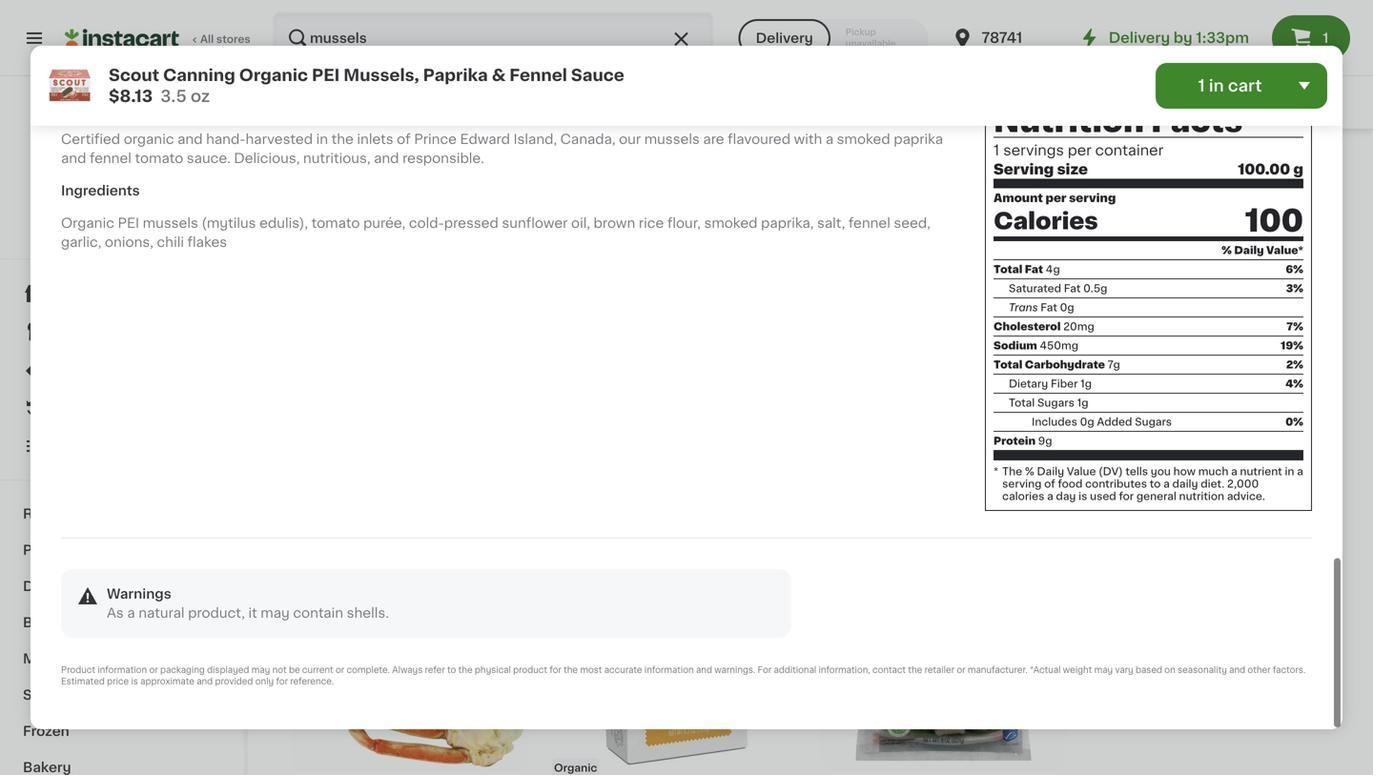 Task type: locate. For each thing, give the bounding box(es) containing it.
daily up food at the right
[[1037, 466, 1064, 477]]

2 horizontal spatial patagonia
[[818, 442, 885, 456]]

of left food at the right
[[1044, 479, 1055, 489]]

0 horizontal spatial 0g
[[1060, 302, 1075, 313]]

1 vertical spatial in
[[316, 133, 328, 146]]

1 horizontal spatial 73
[[579, 34, 592, 44]]

1g down fiber
[[1077, 398, 1089, 408]]

patagonia up the oil
[[818, 442, 885, 456]]

1 vertical spatial pei
[[118, 216, 139, 230]]

patagonia for patagonia provisions mussels, in olive oil + broth, savory sofrito
[[818, 442, 885, 456]]

1 horizontal spatial daily
[[1234, 245, 1264, 256]]

of right the inlets
[[397, 133, 411, 146]]

1 horizontal spatial in
[[1209, 78, 1224, 94]]

& left fennel
[[492, 67, 506, 83]]

0 vertical spatial fennel
[[90, 152, 132, 165]]

$ right stores
[[290, 34, 297, 44]]

0 horizontal spatial 73
[[313, 34, 326, 44]]

2 73 from the left
[[579, 34, 592, 44]]

mussels up the harvested
[[286, 77, 341, 90]]

2 vertical spatial fat
[[1041, 302, 1058, 313]]

1 mussels from the left
[[286, 77, 341, 90]]

hand-
[[206, 133, 246, 146]]

2 horizontal spatial 1
[[1323, 31, 1329, 45]]

/lb for 6
[[1133, 31, 1153, 46]]

0 horizontal spatial or
[[149, 666, 158, 675]]

delivery for delivery by 1:33pm
[[1109, 31, 1170, 45]]

1 vertical spatial fennel
[[849, 216, 891, 230]]

$ up fennel
[[556, 34, 563, 44]]

patagonia inside patagonia provisions mussels, in olive oil + broth, savory sofrito
[[818, 442, 885, 456]]

protein
[[994, 436, 1036, 446]]

market up policy on the top left of the page
[[124, 190, 173, 203]]

for
[[1119, 491, 1134, 502], [550, 666, 562, 675], [276, 678, 288, 686]]

mussels, up *
[[961, 442, 1020, 456]]

1 horizontal spatial to
[[1150, 479, 1161, 489]]

1g right fiber
[[1081, 379, 1092, 389]]

the inside certified organic and hand-harvested in the inlets of prince edward island, canada, our mussels are flavoured with a smoked paprika and fennel tomato sauce. delicious, nutritious, and responsible.
[[332, 133, 354, 146]]

is right price
[[131, 678, 138, 686]]

reference.
[[290, 678, 334, 686]]

salt,
[[817, 216, 845, 230]]

or up the approximate
[[149, 666, 158, 675]]

8 up 'sauce'
[[563, 33, 577, 53]]

tomato
[[135, 152, 183, 165], [311, 216, 360, 230]]

0 horizontal spatial delivery
[[756, 31, 813, 45]]

product group
[[286, 156, 537, 493], [818, 156, 1069, 477], [1084, 156, 1335, 458], [286, 523, 537, 775], [552, 523, 803, 775], [818, 523, 1069, 775], [1084, 523, 1335, 775]]

patagonia inside patagonia provisions smoked mussels
[[286, 58, 353, 71]]

patagonia up the harvested
[[286, 58, 353, 71]]

6%
[[1286, 264, 1304, 275]]

smoked
[[429, 58, 483, 71]]

ingredients
[[61, 184, 140, 197]]

oil,
[[571, 216, 590, 230]]

information up price
[[98, 666, 147, 675]]

tomato down organic
[[135, 152, 183, 165]]

sauce.
[[187, 152, 231, 165]]

$ 8 73
[[290, 33, 326, 53], [556, 33, 592, 53]]

a left day
[[1047, 491, 1054, 502]]

0 vertical spatial in
[[1209, 78, 1224, 94]]

canada,
[[560, 133, 616, 146]]

/lb inside the $ 34 94 /lb
[[1147, 415, 1167, 431]]

organic
[[288, 12, 331, 22], [554, 12, 597, 22], [239, 67, 308, 83], [61, 216, 114, 230], [554, 763, 597, 774]]

total up "saturated"
[[994, 264, 1023, 275]]

$ inside $ 6 98 /lb
[[1088, 34, 1095, 44]]

sugars up the includes
[[1038, 398, 1075, 408]]

$ left 98
[[1088, 34, 1095, 44]]

& for candy
[[76, 689, 87, 702]]

total down dietary
[[1009, 398, 1035, 408]]

delicious,
[[234, 152, 300, 165]]

provisions for smoked
[[356, 58, 425, 71]]

0 horizontal spatial 1
[[994, 143, 1000, 157]]

2 horizontal spatial or
[[957, 666, 966, 675]]

food
[[1058, 479, 1083, 489]]

serving size
[[994, 163, 1088, 177]]

tells
[[1126, 466, 1148, 477]]

1 horizontal spatial delivery
[[1109, 31, 1170, 45]]

1 horizontal spatial information
[[645, 666, 694, 675]]

0 horizontal spatial tomato
[[135, 152, 183, 165]]

0 vertical spatial %
[[1222, 245, 1232, 256]]

patagonia provisions smoked mussels
[[286, 58, 483, 90]]

1 horizontal spatial per
[[1068, 143, 1092, 157]]

to right refer
[[447, 666, 456, 675]]

0 vertical spatial total
[[994, 264, 1023, 275]]

0 vertical spatial to
[[1150, 479, 1161, 489]]

0 horizontal spatial serving
[[1002, 479, 1042, 489]]

1 $ 8 73 from the left
[[290, 33, 326, 53]]

sugars
[[1038, 398, 1075, 408], [1135, 417, 1172, 427]]

& down estimated
[[76, 689, 87, 702]]

1 or from the left
[[149, 666, 158, 675]]

paprika,
[[761, 216, 814, 230]]

0 vertical spatial daily
[[1234, 245, 1264, 256]]

market up you
[[1137, 442, 1183, 456]]

seed,
[[894, 216, 931, 230]]

1 vertical spatial for
[[550, 666, 562, 675]]

1 vertical spatial market
[[1137, 442, 1183, 456]]

calories
[[994, 210, 1098, 233]]

1 vertical spatial of
[[1044, 479, 1055, 489]]

0 vertical spatial mussels
[[644, 133, 700, 146]]

saturated fat 0.5g
[[1009, 283, 1108, 294]]

0 horizontal spatial per
[[1046, 193, 1067, 204]]

bakery
[[23, 761, 71, 774]]

per up calories
[[1046, 193, 1067, 204]]

0 horizontal spatial patagonia
[[286, 58, 353, 71]]

provisions left the lemon
[[623, 58, 691, 71]]

0 horizontal spatial daily
[[1037, 466, 1064, 477]]

0 horizontal spatial information
[[98, 666, 147, 675]]

service type group
[[739, 19, 928, 57]]

mussels inside patagonia provisions smoked mussels
[[286, 77, 341, 90]]

/lb inside $ 6 98 /lb
[[1133, 31, 1153, 46]]

certified
[[61, 133, 120, 146]]

central
[[70, 190, 121, 203], [1084, 442, 1133, 456]]

1g for total sugars 1g
[[1077, 398, 1089, 408]]

patagonia inside patagonia provisions lemon herb mussels
[[552, 58, 619, 71]]

1 vertical spatial fat
[[1064, 283, 1081, 294]]

or right retailer
[[957, 666, 966, 675]]

1 vertical spatial to
[[447, 666, 456, 675]]

patagonia for patagonia provisions smoked mussels
[[286, 58, 353, 71]]

2 horizontal spatial provisions
[[889, 442, 957, 456]]

2 mussels from the left
[[552, 77, 608, 90]]

1 vertical spatial 1g
[[1077, 398, 1089, 408]]

market for central market
[[124, 190, 173, 203]]

98
[[1111, 34, 1125, 44]]

diet.
[[1201, 479, 1225, 489]]

complete.
[[347, 666, 390, 675]]

1 horizontal spatial is
[[1079, 491, 1088, 502]]

total down the sodium
[[994, 360, 1023, 370]]

for right the product
[[550, 666, 562, 675]]

0 horizontal spatial market
[[124, 190, 173, 203]]

0 horizontal spatial of
[[397, 133, 411, 146]]

fat left 0.5g
[[1064, 283, 1081, 294]]

provisions inside patagonia provisions lemon herb mussels
[[623, 58, 691, 71]]

nutrition
[[1179, 491, 1225, 502]]

provisions inside patagonia provisions mussels, in olive oil + broth, savory sofrito
[[889, 442, 957, 456]]

1 inside button
[[1323, 31, 1329, 45]]

serving down size
[[1069, 193, 1116, 204]]

1 vertical spatial smoked
[[704, 216, 758, 230]]

/lb right 94
[[1147, 415, 1167, 431]]

1 button
[[1272, 15, 1350, 61]]

purée,
[[363, 216, 406, 230]]

estimated
[[61, 678, 105, 686]]

& left eggs
[[63, 580, 74, 593]]

for down not
[[276, 678, 288, 686]]

$34.94 per pound element
[[1084, 415, 1335, 439]]

% left value*
[[1222, 245, 1232, 256]]

sugars right added at the right of the page
[[1135, 417, 1172, 427]]

11
[[829, 33, 847, 53]]

you
[[1151, 466, 1171, 477]]

a right the as
[[127, 607, 135, 620]]

for down contributes
[[1119, 491, 1134, 502]]

1 vertical spatial total
[[994, 360, 1023, 370]]

flour,
[[667, 216, 701, 230]]

and down "packaging"
[[197, 678, 213, 686]]

size
[[1057, 163, 1088, 177]]

1 horizontal spatial patagonia
[[552, 58, 619, 71]]

sodium
[[994, 341, 1037, 351]]

mussels, up the inlets
[[344, 67, 419, 83]]

and
[[1232, 96, 1257, 109], [177, 133, 203, 146], [61, 152, 86, 165], [374, 152, 399, 165], [696, 666, 712, 675], [1229, 666, 1246, 675], [197, 678, 213, 686]]

1 horizontal spatial 8
[[563, 33, 577, 53]]

tomato left purée,
[[311, 216, 360, 230]]

1 73 from the left
[[313, 34, 326, 44]]

& up "product"
[[61, 652, 73, 666]]

1 vertical spatial /lb
[[1147, 415, 1167, 431]]

$8.73 element
[[818, 415, 1069, 439]]

7%
[[1287, 321, 1304, 332]]

all stores link
[[65, 11, 252, 65]]

0 horizontal spatial 8
[[297, 33, 311, 53]]

inlets
[[357, 133, 393, 146]]

3 or from the left
[[957, 666, 966, 675]]

& inside dairy & eggs link
[[63, 580, 74, 593]]

0 vertical spatial for
[[1119, 491, 1134, 502]]

mussels inside patagonia provisions lemon herb mussels
[[552, 77, 608, 90]]

1 horizontal spatial central
[[1084, 442, 1133, 456]]

total fat 4g
[[994, 264, 1060, 275]]

2 $ 8 73 from the left
[[556, 33, 592, 53]]

a right with
[[826, 133, 834, 146]]

fat up cholesterol 20mg
[[1041, 302, 1058, 313]]

store
[[824, 13, 849, 21]]

of
[[397, 133, 411, 146], [1044, 479, 1055, 489]]

& inside snacks & candy link
[[76, 689, 87, 702]]

serving up calories
[[1002, 479, 1042, 489]]

fennel down certified
[[90, 152, 132, 165]]

of inside certified organic and hand-harvested in the inlets of prince edward island, canada, our mussels are flavoured with a smoked paprika and fennel tomato sauce. delicious, nutritious, and responsible.
[[397, 133, 411, 146]]

may right it
[[261, 607, 290, 620]]

$
[[290, 34, 297, 44], [556, 34, 563, 44], [822, 34, 829, 44], [1088, 34, 1095, 44], [1088, 418, 1095, 428]]

is right day
[[1079, 491, 1088, 502]]

0g left 34
[[1080, 417, 1094, 427]]

1 horizontal spatial 1
[[1198, 78, 1205, 94]]

add
[[1026, 172, 1054, 186], [1292, 172, 1320, 186], [494, 539, 522, 553], [760, 539, 788, 553], [1026, 539, 1054, 553], [1292, 539, 1320, 553]]

1 horizontal spatial %
[[1222, 245, 1232, 256]]

73 up "scout canning organic pei mussels, paprika & fennel sauce $8.13 3.5 oz"
[[313, 34, 326, 44]]

% right the
[[1025, 466, 1034, 477]]

1 horizontal spatial for
[[550, 666, 562, 675]]

+
[[878, 461, 886, 475]]

organic inside "scout canning organic pei mussels, paprika & fennel sauce $8.13 3.5 oz"
[[239, 67, 308, 83]]

0 horizontal spatial to
[[447, 666, 456, 675]]

mussels up guarantee
[[143, 216, 198, 230]]

1 horizontal spatial tomato
[[311, 216, 360, 230]]

1 horizontal spatial provisions
[[623, 58, 691, 71]]

0 vertical spatial of
[[397, 133, 411, 146]]

1 inside field
[[1198, 78, 1205, 94]]

serving
[[1069, 193, 1116, 204], [1002, 479, 1042, 489]]

2 vertical spatial 1
[[994, 143, 1000, 157]]

market inside central market link
[[124, 190, 173, 203]]

to inside product information or packaging displayed may not be current or complete. always refer to the physical product for the most accurate information and warnings. for additional information, contact the retailer or manufacturer. *actual weight may vary based on seasonality and other factors. estimated price is approximate and provided only for reference.
[[447, 666, 456, 675]]

/lb
[[1133, 31, 1153, 46], [1147, 415, 1167, 431]]

1 horizontal spatial mussels
[[644, 133, 700, 146]]

& inside 'meat & seafood' link
[[61, 652, 73, 666]]

provisions inside patagonia provisions smoked mussels
[[356, 58, 425, 71]]

$ 8 73 for patagonia provisions smoked mussels
[[290, 33, 326, 53]]

0 vertical spatial serving
[[1069, 193, 1116, 204]]

1 horizontal spatial serving
[[1069, 193, 1116, 204]]

seasonality
[[1178, 666, 1227, 675]]

8 for patagonia provisions smoked mussels
[[297, 33, 311, 53]]

1 inside nutrition facts 1 servings per container
[[994, 143, 1000, 157]]

central down 34
[[1084, 442, 1133, 456]]

8 right stores
[[297, 33, 311, 53]]

fennel
[[90, 152, 132, 165], [849, 216, 891, 230]]

provisions up broth,
[[889, 442, 957, 456]]

1 information from the left
[[98, 666, 147, 675]]

per up size
[[1068, 143, 1092, 157]]

0 vertical spatial market
[[124, 190, 173, 203]]

central for central market fresh sea scallops
[[1084, 442, 1133, 456]]

protein 9g
[[994, 436, 1052, 446]]

in up nutritious,
[[316, 133, 328, 146]]

34
[[1095, 417, 1123, 437]]

1 horizontal spatial of
[[1044, 479, 1055, 489]]

serving
[[994, 163, 1054, 177]]

1 horizontal spatial or
[[336, 666, 344, 675]]

broth,
[[889, 461, 929, 475]]

1 vertical spatial serving
[[1002, 479, 1042, 489]]

73 up 'sauce'
[[579, 34, 592, 44]]

are
[[703, 133, 724, 146]]

accurate
[[604, 666, 642, 675]]

0 vertical spatial smoked
[[837, 133, 890, 146]]

mussels inside organic pei mussels (mytilus edulis), tomato purée, cold-pressed sunflower oil, brown rice flour, smoked paprika, salt, fennel seed, garlic, onions, chili flakes
[[143, 216, 198, 230]]

lemon
[[695, 58, 741, 71]]

mussels,
[[344, 67, 419, 83], [961, 442, 1020, 456]]

central inside central market link
[[70, 190, 121, 203]]

price
[[107, 678, 129, 686]]

patagonia provisions mussels, in olive oil + broth, savory sofrito button
[[818, 156, 1069, 477]]

daily left value*
[[1234, 245, 1264, 256]]

1 vertical spatial mussels,
[[961, 442, 1020, 456]]

0 horizontal spatial smoked
[[704, 216, 758, 230]]

1 vertical spatial per
[[1046, 193, 1067, 204]]

0 horizontal spatial sugars
[[1038, 398, 1075, 408]]

$ 8 73 for patagonia provisions lemon herb mussels
[[556, 33, 592, 53]]

9g
[[1038, 436, 1052, 446]]

and down cart
[[1232, 96, 1257, 109]]

central market link
[[70, 99, 173, 206]]

1 horizontal spatial pei
[[312, 67, 340, 83]]

1 vertical spatial sugars
[[1135, 417, 1172, 427]]

delivery inside button
[[756, 31, 813, 45]]

the up nutritious,
[[332, 133, 354, 146]]

/lb right 98
[[1133, 31, 1153, 46]]

and down the inlets
[[374, 152, 399, 165]]

smoked right flour,
[[704, 216, 758, 230]]

herb
[[744, 58, 777, 71]]

information right accurate
[[645, 666, 694, 675]]

0 vertical spatial tomato
[[135, 152, 183, 165]]

$ down store
[[822, 34, 829, 44]]

smoked inside certified organic and hand-harvested in the inlets of prince edward island, canada, our mussels are flavoured with a smoked paprika and fennel tomato sauce. delicious, nutritious, and responsible.
[[837, 133, 890, 146]]

all stores
[[200, 34, 250, 44]]

1 horizontal spatial smoked
[[837, 133, 890, 146]]

market for central market fresh sea scallops
[[1137, 442, 1183, 456]]

0g down saturated fat 0.5g
[[1060, 302, 1075, 313]]

paprika
[[423, 67, 488, 83]]

smoked
[[837, 133, 890, 146], [704, 216, 758, 230]]

edulis),
[[260, 216, 308, 230]]

2 8 from the left
[[563, 33, 577, 53]]

1 vertical spatial %
[[1025, 466, 1034, 477]]

73 for patagonia provisions lemon herb mussels
[[579, 34, 592, 44]]

to up general
[[1150, 479, 1161, 489]]

1 8 from the left
[[297, 33, 311, 53]]

chili
[[157, 235, 184, 249]]

0 vertical spatial pei
[[312, 67, 340, 83]]

fat for trans
[[1041, 302, 1058, 313]]

fat for total
[[1025, 264, 1043, 275]]

smoked left paprika
[[837, 133, 890, 146]]

$ left added at the right of the page
[[1088, 418, 1095, 428]]

0 horizontal spatial central
[[70, 190, 121, 203]]

0 horizontal spatial mussels
[[143, 216, 198, 230]]

pei up the harvested
[[312, 67, 340, 83]]

is inside * the % daily value (dv) tells you how much a nutrient in a serving of food contributes to a daily diet. 2,000 calories a day is used for general nutrition advice.
[[1079, 491, 1088, 502]]

1 vertical spatial central
[[1084, 442, 1133, 456]]

1 horizontal spatial mussels
[[552, 77, 608, 90]]

may up only
[[252, 666, 270, 675]]

0 horizontal spatial mussels,
[[344, 67, 419, 83]]

0 vertical spatial mussels,
[[344, 67, 419, 83]]

certified organic and hand-harvested in the inlets of prince edward island, canada, our mussels are flavoured with a smoked paprika and fennel tomato sauce. delicious, nutritious, and responsible.
[[61, 133, 943, 165]]

fennel right 'salt,' on the right top
[[849, 216, 891, 230]]

patagonia up canada,
[[552, 58, 619, 71]]

0 horizontal spatial pei
[[118, 216, 139, 230]]

100%
[[49, 231, 78, 242]]

0 vertical spatial 0g
[[1060, 302, 1075, 313]]

0 horizontal spatial is
[[131, 678, 138, 686]]

mussels up canada,
[[552, 77, 608, 90]]

central up pricing
[[70, 190, 121, 203]]

94
[[1125, 418, 1139, 428]]

None search field
[[273, 11, 714, 65]]

natural
[[138, 607, 185, 620]]

8
[[297, 33, 311, 53], [563, 33, 577, 53]]

0 horizontal spatial fennel
[[90, 152, 132, 165]]

0 vertical spatial central
[[70, 190, 121, 203]]

bakery link
[[11, 750, 232, 775]]

a
[[826, 133, 834, 146], [1231, 466, 1238, 477], [1297, 466, 1303, 477], [1164, 479, 1170, 489], [1047, 491, 1054, 502], [127, 607, 135, 620]]

in down scallops
[[1285, 466, 1295, 477]]

1 vertical spatial mussels
[[143, 216, 198, 230]]

total
[[994, 264, 1023, 275], [994, 360, 1023, 370], [1009, 398, 1035, 408]]

a down scallops
[[1297, 466, 1303, 477]]

1 horizontal spatial mussels,
[[961, 442, 1020, 456]]

in up baking
[[1209, 78, 1224, 94]]

1 horizontal spatial fennel
[[849, 216, 891, 230]]

and down certified
[[61, 152, 86, 165]]

in
[[1209, 78, 1224, 94], [316, 133, 328, 146], [1285, 466, 1295, 477]]

pei up 100% satisfaction guarantee
[[118, 216, 139, 230]]

0 horizontal spatial in
[[316, 133, 328, 146]]

carbohydrate
[[1025, 360, 1105, 370]]

0 horizontal spatial $ 8 73
[[290, 33, 326, 53]]

mussels left are
[[644, 133, 700, 146]]

cold-
[[409, 216, 444, 230]]

the left retailer
[[908, 666, 922, 675]]

pei
[[312, 67, 340, 83], [118, 216, 139, 230]]

0 vertical spatial per
[[1068, 143, 1092, 157]]

1 horizontal spatial $ 8 73
[[556, 33, 592, 53]]

0 vertical spatial is
[[1079, 491, 1088, 502]]

$ 8 73 up "scout canning organic pei mussels, paprika & fennel sauce $8.13 3.5 oz"
[[290, 33, 326, 53]]

provisions left smoked
[[356, 58, 425, 71]]

organic inside organic pei mussels (mytilus edulis), tomato purée, cold-pressed sunflower oil, brown rice flour, smoked paprika, salt, fennel seed, garlic, onions, chili flakes
[[61, 216, 114, 230]]

1 in cart field
[[1156, 63, 1328, 109]]

$ 6 98 /lb
[[1088, 31, 1153, 53]]

4g
[[1046, 264, 1060, 275]]

0 vertical spatial sugars
[[1038, 398, 1075, 408]]

fat left 4g on the right of the page
[[1025, 264, 1043, 275]]

$ 8 73 up 'sauce'
[[556, 33, 592, 53]]

2 horizontal spatial in
[[1285, 466, 1295, 477]]

or right current
[[336, 666, 344, 675]]

2 horizontal spatial for
[[1119, 491, 1134, 502]]



Task type: describe. For each thing, give the bounding box(es) containing it.
harvested
[[246, 133, 313, 146]]

includes
[[1032, 417, 1077, 427]]

serving inside * the % daily value (dv) tells you how much a nutrient in a serving of food contributes to a daily diet. 2,000 calories a day is used for general nutrition advice.
[[1002, 479, 1042, 489]]

added
[[1097, 417, 1132, 427]]

daily
[[1172, 479, 1198, 489]]

current
[[302, 666, 333, 675]]

2 vertical spatial for
[[276, 678, 288, 686]]

recipes
[[23, 507, 79, 521]]

daily inside * the % daily value (dv) tells you how much a nutrient in a serving of food contributes to a daily diet. 2,000 calories a day is used for general nutrition advice.
[[1037, 466, 1064, 477]]

warnings
[[107, 588, 171, 601]]

warnings as a natural product, it may contain shells.
[[107, 588, 389, 620]]

island,
[[514, 133, 557, 146]]

scout
[[109, 67, 159, 83]]

shells.
[[347, 607, 389, 620]]

and inside recommended searches "element"
[[1232, 96, 1257, 109]]

recommended searches element
[[263, 76, 1373, 129]]

fennel inside organic pei mussels (mytilus edulis), tomato purée, cold-pressed sunflower oil, brown rice flour, smoked paprika, salt, fennel seed, garlic, onions, chili flakes
[[849, 216, 891, 230]]

1 horizontal spatial 0g
[[1080, 417, 1094, 427]]

*
[[994, 466, 999, 477]]

organic inside "button"
[[554, 763, 597, 774]]

details
[[61, 100, 109, 113]]

pricing
[[93, 212, 131, 223]]

& for eggs
[[63, 580, 74, 593]]

the left physical
[[458, 666, 473, 675]]

trans
[[1009, 302, 1038, 313]]

for inside * the % daily value (dv) tells you how much a nutrient in a serving of food contributes to a daily diet. 2,000 calories a day is used for general nutrition advice.
[[1119, 491, 1134, 502]]

pei inside "scout canning organic pei mussels, paprika & fennel sauce $8.13 3.5 oz"
[[312, 67, 340, 83]]

$ 34 94 /lb
[[1088, 415, 1167, 437]]

cholesterol
[[994, 321, 1061, 332]]

sofrito
[[982, 461, 1027, 475]]

% inside * the % daily value (dv) tells you how much a nutrient in a serving of food contributes to a daily diet. 2,000 calories a day is used for general nutrition advice.
[[1025, 466, 1034, 477]]

rice
[[639, 216, 664, 230]]

100% satisfaction guarantee button
[[30, 225, 214, 244]]

stores
[[216, 34, 250, 44]]

most
[[580, 666, 602, 675]]

guarantee
[[147, 231, 202, 242]]

satisfaction
[[80, 231, 144, 242]]

$ inside the $ 34 94 /lb
[[1088, 418, 1095, 428]]

provisions for mussels,
[[889, 442, 957, 456]]

a inside certified organic and hand-harvested in the inlets of prince edward island, canada, our mussels are flavoured with a smoked paprika and fennel tomato sauce. delicious, nutritious, and responsible.
[[826, 133, 834, 146]]

all
[[200, 34, 214, 44]]

total sugars 1g
[[1009, 398, 1089, 408]]

patagonia for patagonia provisions lemon herb mussels
[[552, 58, 619, 71]]

recipes link
[[11, 496, 232, 532]]

instacart logo image
[[65, 27, 179, 50]]

*actual
[[1030, 666, 1061, 675]]

snacks & candy link
[[11, 677, 232, 713]]

amount per serving
[[994, 193, 1116, 204]]

to inside * the % daily value (dv) tells you how much a nutrient in a serving of food contributes to a daily diet. 2,000 calories a day is used for general nutrition advice.
[[1150, 479, 1161, 489]]

oil
[[856, 461, 874, 475]]

mussels, inside patagonia provisions mussels, in olive oil + broth, savory sofrito
[[961, 442, 1020, 456]]

$ 11 64
[[822, 33, 863, 53]]

packaging
[[160, 666, 205, 675]]

tomato inside certified organic and hand-harvested in the inlets of prince edward island, canada, our mussels are flavoured with a smoked paprika and fennel tomato sauce. delicious, nutritious, and responsible.
[[135, 152, 183, 165]]

information,
[[819, 666, 870, 675]]

6
[[1095, 33, 1109, 53]]

the
[[1002, 466, 1022, 477]]

a inside warnings as a natural product, it may contain shells.
[[127, 607, 135, 620]]

1g for dietary fiber 1g
[[1081, 379, 1092, 389]]

by
[[1174, 31, 1193, 45]]

per inside nutrition facts 1 servings per container
[[1068, 143, 1092, 157]]

in inside certified organic and hand-harvested in the inlets of prince edward island, canada, our mussels are flavoured with a smoked paprika and fennel tomato sauce. delicious, nutritious, and responsible.
[[316, 133, 328, 146]]

2 information from the left
[[645, 666, 694, 675]]

beverages link
[[11, 605, 232, 641]]

and up sauce.
[[177, 133, 203, 146]]

may inside warnings as a natural product, it may contain shells.
[[261, 607, 290, 620]]

$6.98 per pound element
[[1084, 30, 1335, 55]]

& inside "scout canning organic pei mussels, paprika & fennel sauce $8.13 3.5 oz"
[[492, 67, 506, 83]]

our
[[619, 133, 641, 146]]

contact
[[873, 666, 906, 675]]

servings
[[1004, 143, 1064, 157]]

facts
[[1151, 106, 1243, 136]]

and left other
[[1229, 666, 1246, 675]]

may left vary
[[1094, 666, 1113, 675]]

of inside * the % daily value (dv) tells you how much a nutrient in a serving of food contributes to a daily diet. 2,000 calories a day is used for general nutrition advice.
[[1044, 479, 1055, 489]]

product group containing 34
[[1084, 156, 1335, 458]]

1 for 1 in cart
[[1198, 78, 1205, 94]]

snacks
[[23, 689, 73, 702]]

a up the 2,000 at the bottom
[[1231, 466, 1238, 477]]

8 for patagonia provisions lemon herb mussels
[[563, 33, 577, 53]]

includes 0g added sugars
[[1032, 417, 1172, 427]]

nutrient
[[1240, 466, 1282, 477]]

(dv)
[[1099, 466, 1123, 477]]

produce link
[[11, 532, 232, 568]]

fennel inside certified organic and hand-harvested in the inlets of prince edward island, canada, our mussels are flavoured with a smoked paprika and fennel tomato sauce. delicious, nutritious, and responsible.
[[90, 152, 132, 165]]

100.00 g
[[1238, 163, 1304, 177]]

scallops
[[1256, 442, 1313, 456]]

20mg
[[1064, 321, 1095, 332]]

product
[[513, 666, 547, 675]]

78741 button
[[951, 11, 1066, 65]]

scout canning organic pei mussels, paprika & fennel sauce $8.13 3.5 oz
[[109, 67, 625, 104]]

provisions for lemon
[[623, 58, 691, 71]]

paprika
[[894, 133, 943, 146]]

& for seafood
[[61, 652, 73, 666]]

central for central market
[[70, 190, 121, 203]]

policy
[[134, 212, 167, 223]]

total for saturated fat 0.5g
[[994, 264, 1023, 275]]

view
[[65, 212, 91, 223]]

1 for 1
[[1323, 31, 1329, 45]]

tomato inside organic pei mussels (mytilus edulis), tomato purée, cold-pressed sunflower oil, brown rice flour, smoked paprika, salt, fennel seed, garlic, onions, chili flakes
[[311, 216, 360, 230]]

$ inside $ 11 64
[[822, 34, 829, 44]]

2,000
[[1227, 479, 1259, 489]]

73 for patagonia provisions smoked mussels
[[313, 34, 326, 44]]

pei inside organic pei mussels (mytilus edulis), tomato purée, cold-pressed sunflower oil, brown rice flour, smoked paprika, salt, fennel seed, garlic, onions, chili flakes
[[118, 216, 139, 230]]

always
[[392, 666, 423, 675]]

2 vertical spatial total
[[1009, 398, 1035, 408]]

delivery button
[[739, 19, 830, 57]]

only
[[255, 678, 274, 686]]

delivery for delivery
[[756, 31, 813, 45]]

meat & seafood
[[23, 652, 134, 666]]

fat for saturated
[[1064, 283, 1081, 294]]

on
[[1165, 666, 1176, 675]]

smoked inside organic pei mussels (mytilus edulis), tomato purée, cold-pressed sunflower oil, brown rice flour, smoked paprika, salt, fennel seed, garlic, onions, chili flakes
[[704, 216, 758, 230]]

eggs
[[78, 580, 112, 593]]

a down you
[[1164, 479, 1170, 489]]

day
[[1056, 491, 1076, 502]]

brown
[[594, 216, 635, 230]]

frozen link
[[11, 713, 232, 750]]

and left warnings. at the right of the page
[[696, 666, 712, 675]]

candy
[[90, 689, 136, 702]]

be
[[289, 666, 300, 675]]

sauce
[[571, 67, 625, 83]]

product information or packaging displayed may not be current or complete. always refer to the physical product for the most accurate information and warnings. for additional information, contact the retailer or manufacturer. *actual weight may vary based on seasonality and other factors. estimated price is approximate and provided only for reference.
[[61, 666, 1306, 686]]

450mg
[[1040, 341, 1079, 351]]

is inside product information or packaging displayed may not be current or complete. always refer to the physical product for the most accurate information and warnings. for additional information, contact the retailer or manufacturer. *actual weight may vary based on seasonality and other factors. estimated price is approximate and provided only for reference.
[[131, 678, 138, 686]]

the left most
[[564, 666, 578, 675]]

saturated
[[1009, 283, 1061, 294]]

pressed
[[444, 216, 499, 230]]

2 or from the left
[[336, 666, 344, 675]]

dairy & eggs
[[23, 580, 112, 593]]

central market logo image
[[80, 99, 164, 183]]

savory
[[933, 461, 979, 475]]

0.5g
[[1084, 283, 1108, 294]]

in inside * the % daily value (dv) tells you how much a nutrient in a serving of food contributes to a daily diet. 2,000 calories a day is used for general nutrition advice.
[[1285, 466, 1295, 477]]

provided
[[215, 678, 253, 686]]

mussels, inside "scout canning organic pei mussels, paprika & fennel sauce $8.13 3.5 oz"
[[344, 67, 419, 83]]

warnings.
[[715, 666, 756, 675]]

mussels inside certified organic and hand-harvested in the inlets of prince edward island, canada, our mussels are flavoured with a smoked paprika and fennel tomato sauce. delicious, nutritious, and responsible.
[[644, 133, 700, 146]]

fennel
[[510, 67, 567, 83]]

in inside field
[[1209, 78, 1224, 94]]

calories
[[1002, 491, 1045, 502]]

prince
[[414, 133, 457, 146]]

/lb for 34
[[1147, 415, 1167, 431]]

total for dietary fiber 1g
[[994, 360, 1023, 370]]



Task type: vqa. For each thing, say whether or not it's contained in the screenshot.
THANKSGIVING
no



